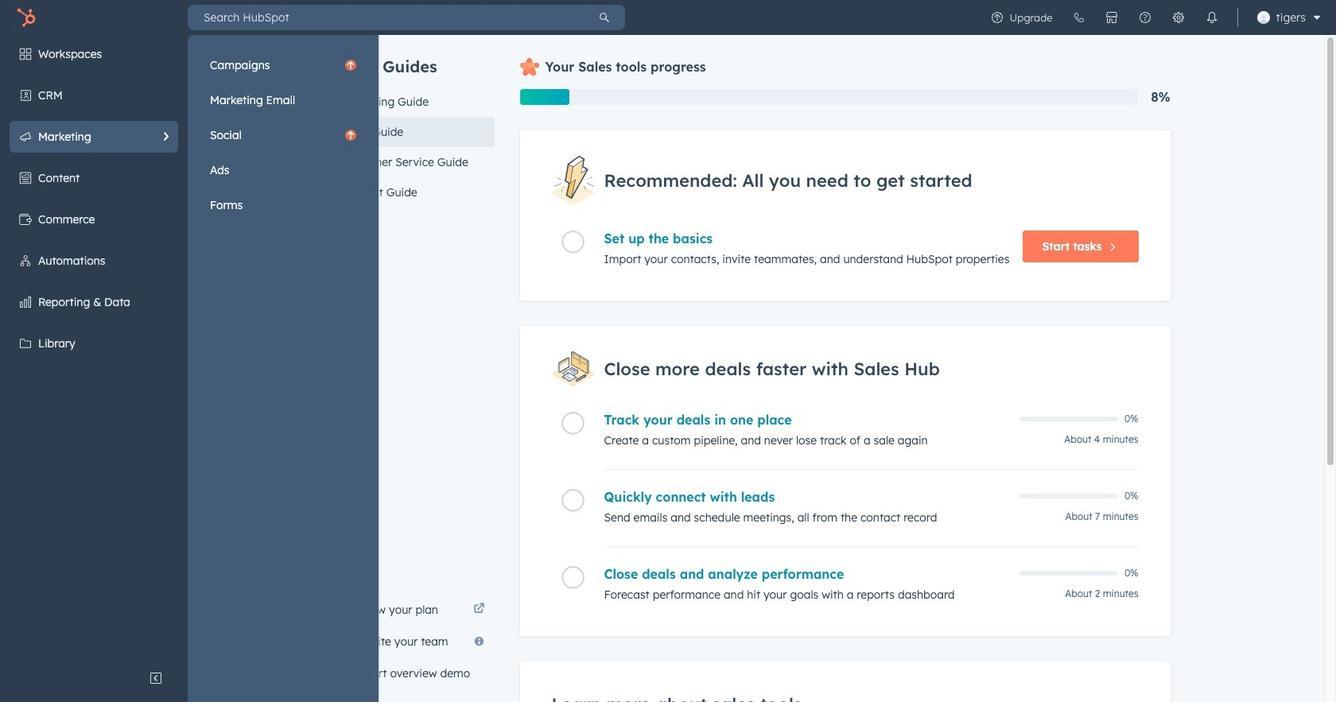 Task type: describe. For each thing, give the bounding box(es) containing it.
help image
[[1138, 11, 1151, 24]]

howard n/a image
[[1257, 11, 1270, 24]]

2 link opens in a new window image from the top
[[474, 604, 485, 616]]

marketplaces image
[[1105, 11, 1118, 24]]

settings image
[[1172, 11, 1185, 24]]

1 link opens in a new window image from the top
[[474, 600, 485, 620]]

notifications image
[[1205, 11, 1218, 24]]



Task type: locate. For each thing, give the bounding box(es) containing it.
menu
[[980, 0, 1326, 35], [0, 35, 379, 702], [202, 49, 364, 221]]

Search HubSpot search field
[[188, 5, 584, 30]]

link opens in a new window image
[[474, 600, 485, 620], [474, 604, 485, 616]]

progress bar
[[520, 89, 569, 105]]

user guides element
[[332, 35, 494, 208]]



Task type: vqa. For each thing, say whether or not it's contained in the screenshot.
records
no



